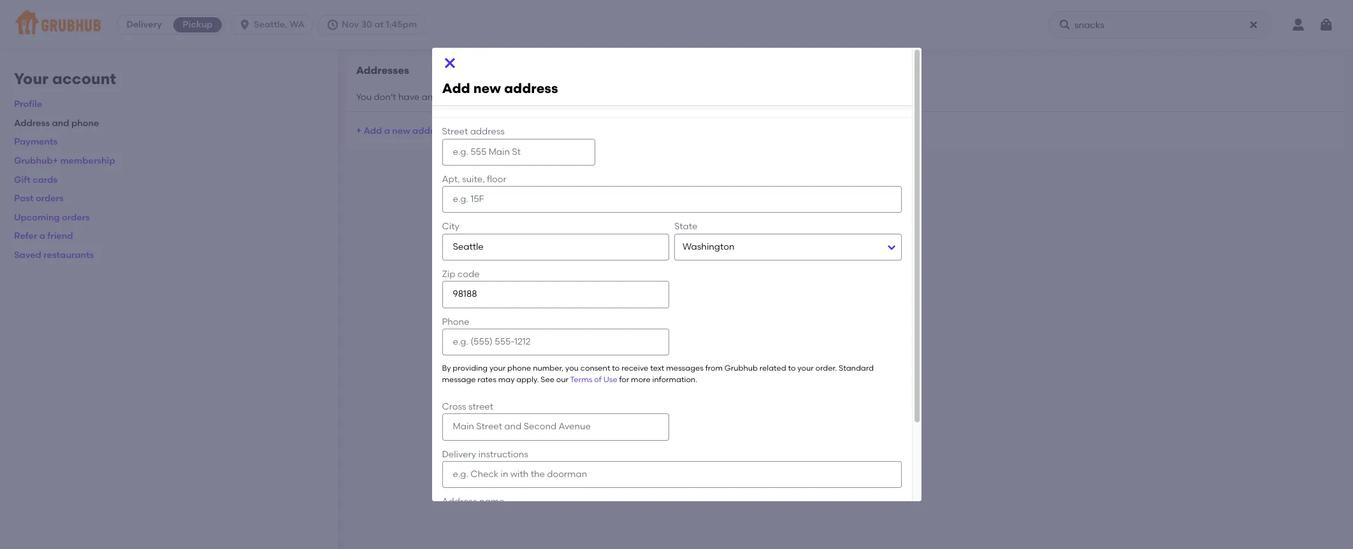 Task type: vqa. For each thing, say whether or not it's contained in the screenshot.
KING
no



Task type: locate. For each thing, give the bounding box(es) containing it.
address
[[504, 81, 558, 96], [413, 125, 448, 136], [470, 126, 505, 137]]

1 vertical spatial new
[[392, 125, 410, 136]]

Zip code telephone field
[[442, 281, 670, 308]]

saved restaurants link
[[14, 250, 94, 261]]

1 vertical spatial address
[[442, 497, 477, 508]]

receive
[[622, 364, 649, 373]]

new
[[474, 81, 501, 96], [392, 125, 410, 136]]

city
[[442, 222, 460, 232]]

add right +
[[364, 125, 382, 136]]

delivery inside button
[[127, 19, 162, 30]]

0 horizontal spatial new
[[392, 125, 410, 136]]

Cross street text field
[[442, 414, 670, 441]]

your
[[490, 364, 506, 373], [798, 364, 814, 373]]

gift
[[14, 174, 30, 185]]

orders up "upcoming orders" link
[[36, 193, 64, 204]]

0 vertical spatial orders
[[36, 193, 64, 204]]

delivery
[[127, 19, 162, 30], [442, 449, 476, 460]]

0 vertical spatial address
[[14, 118, 50, 129]]

City text field
[[442, 234, 670, 261]]

terms
[[571, 375, 593, 384]]

have
[[399, 92, 420, 102]]

your left order.
[[798, 364, 814, 373]]

0 horizontal spatial delivery
[[127, 19, 162, 30]]

delivery instructions
[[442, 449, 529, 460]]

your up may
[[490, 364, 506, 373]]

phone up apply.
[[508, 364, 531, 373]]

0 horizontal spatial a
[[39, 231, 45, 242]]

name
[[480, 497, 505, 508]]

to up use
[[612, 364, 620, 373]]

0 horizontal spatial address
[[14, 118, 50, 129]]

1 horizontal spatial address
[[442, 497, 477, 508]]

you
[[566, 364, 579, 373]]

0 vertical spatial a
[[384, 125, 390, 136]]

orders up friend
[[62, 212, 90, 223]]

zip
[[442, 269, 456, 280]]

add inside button
[[364, 125, 382, 136]]

to right the related at the right bottom of the page
[[789, 364, 796, 373]]

phone
[[442, 317, 470, 328]]

1 vertical spatial orders
[[62, 212, 90, 223]]

svg image
[[1319, 17, 1335, 33], [442, 55, 458, 71]]

address
[[14, 118, 50, 129], [442, 497, 477, 508]]

2 your from the left
[[798, 364, 814, 373]]

grubhub
[[725, 364, 758, 373]]

0 horizontal spatial add
[[364, 125, 382, 136]]

delivery button
[[117, 15, 171, 35]]

0 vertical spatial add
[[442, 81, 470, 96]]

account
[[52, 70, 116, 88]]

Delivery instructions text field
[[442, 462, 902, 489]]

upcoming orders
[[14, 212, 90, 223]]

standard
[[839, 364, 874, 373]]

1 horizontal spatial to
[[789, 364, 796, 373]]

seattle,
[[254, 19, 288, 30]]

number,
[[533, 364, 564, 373]]

0 vertical spatial phone
[[71, 118, 99, 129]]

street
[[442, 126, 468, 137]]

to
[[612, 364, 620, 373], [789, 364, 796, 373]]

a right +
[[384, 125, 390, 136]]

more
[[631, 375, 651, 384]]

1 vertical spatial phone
[[508, 364, 531, 373]]

seattle, wa button
[[230, 15, 318, 35]]

address down profile in the top left of the page
[[14, 118, 50, 129]]

1 horizontal spatial a
[[384, 125, 390, 136]]

new down have
[[392, 125, 410, 136]]

add
[[442, 81, 470, 96], [364, 125, 382, 136]]

address and phone link
[[14, 118, 99, 129]]

past orders
[[14, 193, 64, 204]]

may
[[499, 375, 515, 384]]

delivery for delivery
[[127, 19, 162, 30]]

Phone telephone field
[[442, 329, 670, 356]]

from
[[706, 364, 723, 373]]

address for address name
[[442, 497, 477, 508]]

a right refer
[[39, 231, 45, 242]]

1 vertical spatial delivery
[[442, 449, 476, 460]]

by
[[442, 364, 451, 373]]

apt, suite, floor
[[442, 174, 507, 185]]

message
[[442, 375, 476, 384]]

saved restaurants
[[14, 250, 94, 261]]

1 to from the left
[[612, 364, 620, 373]]

add right any
[[442, 81, 470, 96]]

gift cards link
[[14, 174, 58, 185]]

address inside button
[[413, 125, 448, 136]]

you
[[356, 92, 372, 102]]

0 horizontal spatial your
[[490, 364, 506, 373]]

orders for past orders
[[36, 193, 64, 204]]

grubhub+
[[14, 156, 58, 166]]

new right saved
[[474, 81, 501, 96]]

our
[[557, 375, 569, 384]]

grubhub+ membership
[[14, 156, 115, 166]]

1 horizontal spatial your
[[798, 364, 814, 373]]

1 horizontal spatial new
[[474, 81, 501, 96]]

1 horizontal spatial delivery
[[442, 449, 476, 460]]

1 horizontal spatial svg image
[[1319, 17, 1335, 33]]

apply.
[[517, 375, 539, 384]]

address left name
[[442, 497, 477, 508]]

consent
[[581, 364, 611, 373]]

phone right and at top
[[71, 118, 99, 129]]

past
[[14, 193, 34, 204]]

at
[[375, 19, 384, 30]]

0 vertical spatial svg image
[[1319, 17, 1335, 33]]

phone
[[71, 118, 99, 129], [508, 364, 531, 373]]

orders
[[36, 193, 64, 204], [62, 212, 90, 223]]

1 horizontal spatial add
[[442, 81, 470, 96]]

new inside button
[[392, 125, 410, 136]]

0 vertical spatial delivery
[[127, 19, 162, 30]]

refer a friend link
[[14, 231, 73, 242]]

1 vertical spatial svg image
[[442, 55, 458, 71]]

delivery left the pickup
[[127, 19, 162, 30]]

1 your from the left
[[490, 364, 506, 373]]

cross street
[[442, 402, 494, 413]]

1 horizontal spatial phone
[[508, 364, 531, 373]]

refer
[[14, 231, 37, 242]]

1 vertical spatial add
[[364, 125, 382, 136]]

Apt, suite, floor text field
[[442, 186, 902, 213]]

information.
[[653, 375, 698, 384]]

delivery left instructions
[[442, 449, 476, 460]]

0 vertical spatial new
[[474, 81, 501, 96]]

0 horizontal spatial to
[[612, 364, 620, 373]]

svg image
[[239, 18, 251, 31], [326, 18, 339, 31], [1059, 18, 1072, 31], [1249, 20, 1260, 30]]

address name
[[442, 497, 505, 508]]



Task type: describe. For each thing, give the bounding box(es) containing it.
payments
[[14, 137, 58, 148]]

by providing your phone number, you consent to receive text messages from grubhub related to your order. standard message rates may apply. see our
[[442, 364, 874, 384]]

0 horizontal spatial phone
[[71, 118, 99, 129]]

floor
[[487, 174, 507, 185]]

terms of use link
[[571, 375, 618, 384]]

your
[[14, 70, 48, 88]]

terms of use for more information.
[[571, 375, 698, 384]]

cross
[[442, 402, 467, 413]]

street address
[[442, 126, 505, 137]]

nov
[[342, 19, 359, 30]]

address for address and phone
[[14, 118, 50, 129]]

saved
[[14, 250, 41, 261]]

upcoming
[[14, 212, 60, 223]]

rates
[[478, 375, 497, 384]]

seattle, wa
[[254, 19, 305, 30]]

phone inside by providing your phone number, you consent to receive text messages from grubhub related to your order. standard message rates may apply. see our
[[508, 364, 531, 373]]

pickup
[[183, 19, 213, 30]]

state
[[675, 222, 698, 232]]

svg image inside seattle, wa button
[[239, 18, 251, 31]]

main navigation navigation
[[0, 0, 1354, 50]]

any
[[422, 92, 438, 102]]

add new address
[[442, 81, 558, 96]]

1 vertical spatial a
[[39, 231, 45, 242]]

wa
[[290, 19, 305, 30]]

apt,
[[442, 174, 460, 185]]

a inside button
[[384, 125, 390, 136]]

use
[[604, 375, 618, 384]]

refer a friend
[[14, 231, 73, 242]]

orders for upcoming orders
[[62, 212, 90, 223]]

membership
[[60, 156, 115, 166]]

profile
[[14, 99, 42, 110]]

delivery for delivery instructions
[[442, 449, 476, 460]]

related
[[760, 364, 787, 373]]

for
[[620, 375, 630, 384]]

saved
[[440, 92, 466, 102]]

your account
[[14, 70, 116, 88]]

suite,
[[462, 174, 485, 185]]

past orders link
[[14, 193, 64, 204]]

pickup button
[[171, 15, 225, 35]]

+
[[356, 125, 362, 136]]

gift cards
[[14, 174, 58, 185]]

cards
[[33, 174, 58, 185]]

street
[[469, 402, 494, 413]]

grubhub+ membership link
[[14, 156, 115, 166]]

and
[[52, 118, 69, 129]]

zip code
[[442, 269, 480, 280]]

profile link
[[14, 99, 42, 110]]

1:45pm
[[386, 19, 417, 30]]

restaurants
[[44, 250, 94, 261]]

30
[[361, 19, 372, 30]]

svg image inside main navigation navigation
[[1319, 17, 1335, 33]]

+ add a new address
[[356, 125, 448, 136]]

addresses
[[356, 64, 410, 77]]

code
[[458, 269, 480, 280]]

nov 30 at 1:45pm button
[[318, 15, 431, 35]]

2 to from the left
[[789, 364, 796, 373]]

address and phone
[[14, 118, 99, 129]]

messages
[[667, 364, 704, 373]]

Street address text field
[[442, 139, 596, 166]]

+ add a new address button
[[356, 120, 448, 143]]

payments link
[[14, 137, 58, 148]]

svg image inside "nov 30 at 1:45pm" button
[[326, 18, 339, 31]]

you don't have any saved addresses.
[[356, 92, 514, 102]]

friend
[[47, 231, 73, 242]]

order.
[[816, 364, 837, 373]]

text
[[651, 364, 665, 373]]

upcoming orders link
[[14, 212, 90, 223]]

see
[[541, 375, 555, 384]]

0 horizontal spatial svg image
[[442, 55, 458, 71]]

providing
[[453, 364, 488, 373]]

nov 30 at 1:45pm
[[342, 19, 417, 30]]

of
[[595, 375, 602, 384]]

don't
[[374, 92, 396, 102]]

addresses.
[[468, 92, 514, 102]]

instructions
[[479, 449, 529, 460]]



